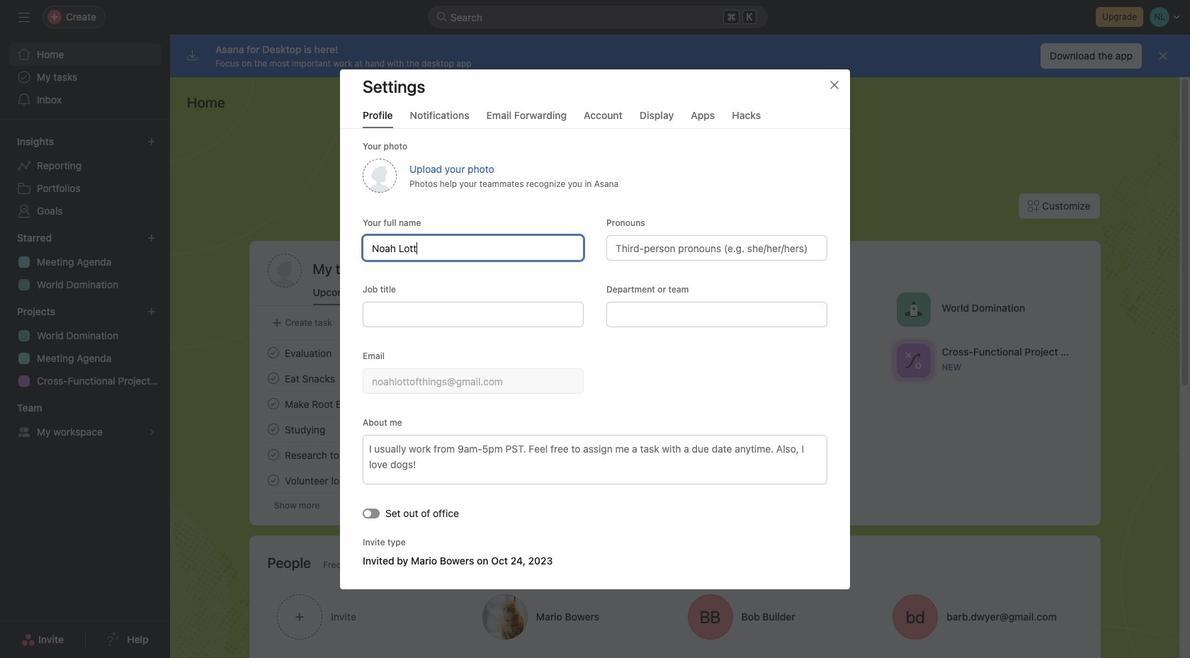 Task type: describe. For each thing, give the bounding box(es) containing it.
dismiss image
[[1158, 50, 1169, 62]]

upload new photo image
[[363, 158, 397, 192]]

starred element
[[0, 225, 170, 299]]

1 mark complete image from the top
[[265, 370, 282, 387]]

1 mark complete image from the top
[[265, 344, 282, 361]]

I usually work from 9am-5pm PST. Feel free to assign me a task with a due date anytime. Also, I love dogs! text field
[[363, 435, 828, 484]]

teams element
[[0, 395, 170, 446]]

2 mark complete checkbox from the top
[[265, 446, 282, 463]]

hide sidebar image
[[18, 11, 30, 23]]

3 mark complete checkbox from the top
[[265, 421, 282, 438]]



Task type: locate. For each thing, give the bounding box(es) containing it.
1 mark complete checkbox from the top
[[265, 344, 282, 361]]

rocket image
[[905, 301, 922, 318]]

global element
[[0, 35, 170, 120]]

1 mark complete checkbox from the top
[[265, 395, 282, 412]]

0 vertical spatial mark complete image
[[265, 344, 282, 361]]

2 vertical spatial mark complete checkbox
[[265, 421, 282, 438]]

mark complete image
[[265, 370, 282, 387], [265, 395, 282, 412], [265, 421, 282, 438], [265, 446, 282, 463]]

0 vertical spatial mark complete checkbox
[[265, 395, 282, 412]]

None text field
[[363, 235, 584, 260], [363, 368, 584, 394], [363, 235, 584, 260], [363, 368, 584, 394]]

3 mark complete image from the top
[[265, 421, 282, 438]]

Mark complete checkbox
[[265, 395, 282, 412], [265, 446, 282, 463], [265, 472, 282, 489]]

line_and_symbols image
[[905, 352, 922, 369]]

3 mark complete checkbox from the top
[[265, 472, 282, 489]]

prominent image
[[436, 11, 448, 23]]

Third-person pronouns (e.g. she/her/hers) text field
[[607, 235, 828, 260]]

mark complete image
[[265, 344, 282, 361], [265, 472, 282, 489]]

2 vertical spatial mark complete checkbox
[[265, 472, 282, 489]]

1 vertical spatial mark complete image
[[265, 472, 282, 489]]

insights element
[[0, 129, 170, 225]]

Mark complete checkbox
[[265, 344, 282, 361], [265, 370, 282, 387], [265, 421, 282, 438]]

1 vertical spatial mark complete checkbox
[[265, 446, 282, 463]]

0 vertical spatial mark complete checkbox
[[265, 344, 282, 361]]

2 mark complete image from the top
[[265, 472, 282, 489]]

1 vertical spatial mark complete checkbox
[[265, 370, 282, 387]]

4 mark complete image from the top
[[265, 446, 282, 463]]

2 mark complete image from the top
[[265, 395, 282, 412]]

projects element
[[0, 299, 170, 395]]

add profile photo image
[[267, 254, 301, 288]]

close image
[[829, 79, 840, 90]]

2 mark complete checkbox from the top
[[265, 370, 282, 387]]

None text field
[[363, 301, 584, 327], [607, 301, 828, 327], [363, 301, 584, 327], [607, 301, 828, 327]]

switch
[[363, 508, 380, 518]]



Task type: vqa. For each thing, say whether or not it's contained in the screenshot.
Insights "element"
yes



